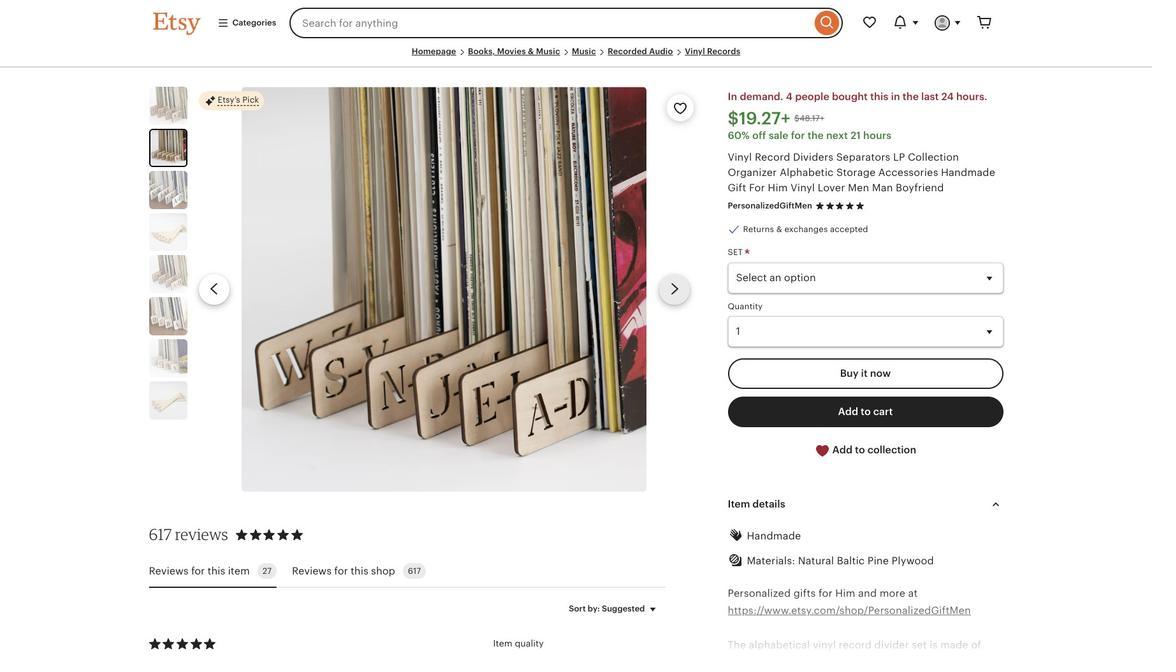 Task type: locate. For each thing, give the bounding box(es) containing it.
1 vertical spatial 617
[[408, 566, 421, 576]]

reviews
[[149, 565, 189, 577], [292, 565, 332, 577]]

vinyl
[[685, 47, 705, 56], [728, 151, 752, 163], [791, 182, 815, 194]]

handmade down 'collection' on the top right of the page
[[941, 167, 995, 179]]

vinyl record dividers separators lp collection organizer image 5 image
[[149, 255, 187, 293]]

None search field
[[290, 8, 843, 38]]

vinyl records link
[[685, 47, 740, 56]]

0 vertical spatial vinyl
[[685, 47, 705, 56]]

item left details
[[728, 498, 750, 510]]

1 vertical spatial item
[[493, 639, 513, 649]]

homepage link
[[412, 47, 456, 56]]

1 vertical spatial to
[[855, 444, 865, 456]]

none search field inside categories banner
[[290, 8, 843, 38]]

60%
[[728, 130, 750, 142]]

next
[[826, 130, 848, 142]]

for
[[791, 130, 805, 142], [191, 565, 205, 577], [334, 565, 348, 577], [819, 587, 833, 599]]

item for item quality
[[493, 639, 513, 649]]

man
[[872, 182, 893, 194]]

off
[[752, 130, 766, 142]]

natural
[[798, 555, 834, 567]]

item inside item details dropdown button
[[728, 498, 750, 510]]

in demand. 4 people bought this in the last 24 hours.
[[728, 91, 988, 103]]

for right gifts
[[819, 587, 833, 599]]

https://www.etsy.com/shop/personalizedgiftmen link
[[728, 605, 971, 617]]

for
[[749, 182, 765, 194]]

this left item
[[208, 565, 225, 577]]

0 vertical spatial item
[[728, 498, 750, 510]]

617 for 617 reviews
[[149, 525, 172, 544]]

$48.17+
[[794, 113, 825, 123]]

him up personalizedgiftmen
[[768, 182, 788, 194]]

0 horizontal spatial handmade
[[747, 530, 801, 542]]

617 reviews
[[149, 525, 228, 544]]

1 vertical spatial him
[[835, 587, 856, 599]]

0 vertical spatial handmade
[[941, 167, 995, 179]]

reviews for this shop
[[292, 565, 395, 577]]

1 horizontal spatial handmade
[[941, 167, 995, 179]]

reviews for this item
[[149, 565, 250, 577]]

0 horizontal spatial 617
[[149, 525, 172, 544]]

reviews
[[175, 525, 228, 544]]

buy it now button
[[728, 358, 1003, 389]]

1 horizontal spatial this
[[351, 565, 368, 577]]

vinyl record dividers separators lp collection organizer image 1 image
[[149, 87, 187, 125]]

for right 'sale'
[[791, 130, 805, 142]]

1 vertical spatial handmade
[[747, 530, 801, 542]]

reviews right 27
[[292, 565, 332, 577]]

1 horizontal spatial vinyl
[[728, 151, 752, 163]]

details
[[753, 498, 785, 510]]

1 horizontal spatial reviews
[[292, 565, 332, 577]]

617 left reviews
[[149, 525, 172, 544]]

&
[[528, 47, 534, 56], [776, 225, 782, 234]]

2 horizontal spatial vinyl
[[791, 182, 815, 194]]

lp
[[893, 151, 905, 163]]

add to collection button
[[728, 435, 1003, 466]]

vinyl record dividers separators lp collection organizer image 4 image
[[149, 213, 187, 251]]

music down search for anything text box
[[536, 47, 560, 56]]

0 horizontal spatial this
[[208, 565, 225, 577]]

sort by: suggested
[[569, 604, 645, 614]]

people
[[795, 91, 830, 103]]

menu bar containing homepage
[[153, 46, 1000, 68]]

this left shop
[[351, 565, 368, 577]]

this
[[870, 91, 889, 103], [208, 565, 225, 577], [351, 565, 368, 577]]

60% off sale for the next 21 hours
[[728, 130, 892, 142]]

pine
[[868, 555, 889, 567]]

& right returns at the right
[[776, 225, 782, 234]]

add left cart
[[838, 405, 858, 417]]

reviews down 617 reviews
[[149, 565, 189, 577]]

vinyl record dividers separators lp collection organizer set of 26 image
[[149, 297, 187, 336]]

0 horizontal spatial reviews
[[149, 565, 189, 577]]

vinyl up 'organizer'
[[728, 151, 752, 163]]

1 horizontal spatial vinyl record dividers separators lp collection organizer set of 6 image
[[242, 87, 647, 492]]

617
[[149, 525, 172, 544], [408, 566, 421, 576]]

audio
[[649, 47, 673, 56]]

him up https://www.etsy.com/shop/personalizedgiftmen
[[835, 587, 856, 599]]

tab list
[[149, 556, 665, 588]]

categories button
[[208, 11, 286, 34]]

records
[[707, 47, 740, 56]]

1 reviews from the left
[[149, 565, 189, 577]]

music link
[[572, 47, 596, 56]]

to left 'collection'
[[855, 444, 865, 456]]

2 music from the left
[[572, 47, 596, 56]]

etsy's pick
[[218, 95, 259, 105]]

dividers
[[793, 151, 834, 163]]

boyfriend
[[896, 182, 944, 194]]

record
[[755, 151, 790, 163]]

the down $48.17+
[[808, 130, 824, 142]]

this for reviews for this item
[[208, 565, 225, 577]]

this left in at top right
[[870, 91, 889, 103]]

him inside vinyl record dividers separators lp collection organizer alphabetic storage accessories handmade gift for him vinyl lover men man boyfriend
[[768, 182, 788, 194]]

1 horizontal spatial &
[[776, 225, 782, 234]]

gift
[[728, 182, 746, 194]]

617 right shop
[[408, 566, 421, 576]]

add down add to cart button on the right
[[833, 444, 853, 456]]

https://www.etsy.com/shop/personalizedgiftmen
[[728, 605, 971, 617]]

0 vertical spatial him
[[768, 182, 788, 194]]

organizer
[[728, 167, 777, 179]]

1 vertical spatial &
[[776, 225, 782, 234]]

cart
[[873, 405, 893, 417]]

music down categories banner
[[572, 47, 596, 56]]

reviews for reviews for this item
[[149, 565, 189, 577]]

1 horizontal spatial him
[[835, 587, 856, 599]]

to
[[861, 405, 871, 417], [855, 444, 865, 456]]

item left quality
[[493, 639, 513, 649]]

hours.
[[956, 91, 988, 103]]

0 vertical spatial add
[[838, 405, 858, 417]]

1 vertical spatial add
[[833, 444, 853, 456]]

item quality
[[493, 639, 544, 649]]

add
[[838, 405, 858, 417], [833, 444, 853, 456]]

handmade up materials: in the right bottom of the page
[[747, 530, 801, 542]]

0 vertical spatial &
[[528, 47, 534, 56]]

0 horizontal spatial vinyl
[[685, 47, 705, 56]]

to left cart
[[861, 405, 871, 417]]

1 horizontal spatial music
[[572, 47, 596, 56]]

add for add to collection
[[833, 444, 853, 456]]

menu bar
[[153, 46, 1000, 68]]

demand.
[[740, 91, 784, 103]]

0 horizontal spatial &
[[528, 47, 534, 56]]

in
[[728, 91, 737, 103]]

plywood
[[892, 555, 934, 567]]

2 reviews from the left
[[292, 565, 332, 577]]

0 horizontal spatial music
[[536, 47, 560, 56]]

Search for anything text field
[[290, 8, 811, 38]]

vinyl record dividers separators lp collection organizer image 8 image
[[149, 381, 187, 420]]

add to collection
[[830, 444, 916, 456]]

2 horizontal spatial this
[[870, 91, 889, 103]]

1 vertical spatial the
[[808, 130, 824, 142]]

item
[[728, 498, 750, 510], [493, 639, 513, 649]]

2 vertical spatial vinyl
[[791, 182, 815, 194]]

vinyl left records
[[685, 47, 705, 56]]

personalizedgiftmen
[[728, 201, 812, 211]]

0 horizontal spatial him
[[768, 182, 788, 194]]

1 vertical spatial vinyl
[[728, 151, 752, 163]]

0 vertical spatial 617
[[149, 525, 172, 544]]

item
[[228, 565, 250, 577]]

music
[[536, 47, 560, 56], [572, 47, 596, 56]]

& right movies
[[528, 47, 534, 56]]

vinyl record dividers separators lp collection organizer set of 6 image
[[242, 87, 647, 492], [150, 130, 186, 166]]

1 horizontal spatial item
[[728, 498, 750, 510]]

sort by: suggested button
[[559, 596, 670, 623]]

vinyl down 'alphabetic'
[[791, 182, 815, 194]]

0 vertical spatial to
[[861, 405, 871, 417]]

0 horizontal spatial item
[[493, 639, 513, 649]]

it
[[861, 367, 868, 379]]

the
[[903, 91, 919, 103], [808, 130, 824, 142]]

1 horizontal spatial the
[[903, 91, 919, 103]]

0 vertical spatial the
[[903, 91, 919, 103]]

vinyl records
[[685, 47, 740, 56]]

alphabetic
[[780, 167, 834, 179]]

the right in at top right
[[903, 91, 919, 103]]

vinyl for vinyl record dividers separators lp collection organizer alphabetic storage accessories handmade gift for him vinyl lover men man boyfriend
[[728, 151, 752, 163]]

tab list containing reviews for this item
[[149, 556, 665, 588]]

set
[[728, 248, 745, 257]]

to for collection
[[855, 444, 865, 456]]

1 horizontal spatial 617
[[408, 566, 421, 576]]

shop
[[371, 565, 395, 577]]



Task type: describe. For each thing, give the bounding box(es) containing it.
4
[[786, 91, 793, 103]]

accessories
[[879, 167, 938, 179]]

21
[[851, 130, 861, 142]]

categories
[[232, 18, 276, 27]]

vinyl record dividers separators lp collection organizer alphabetic storage accessories handmade gift for him vinyl lover men man boyfriend
[[728, 151, 995, 194]]

personalized
[[728, 587, 791, 599]]

item details
[[728, 498, 785, 510]]

to for cart
[[861, 405, 871, 417]]

now
[[870, 367, 891, 379]]

quantity
[[728, 301, 763, 311]]

sort
[[569, 604, 586, 614]]

recorded audio
[[608, 47, 673, 56]]

movies
[[497, 47, 526, 56]]

item for item details
[[728, 498, 750, 510]]

and
[[858, 587, 877, 599]]

collection
[[908, 151, 959, 163]]

pick
[[242, 95, 259, 105]]

categories banner
[[130, 0, 1023, 46]]

recorded
[[608, 47, 647, 56]]

reviews for reviews for this shop
[[292, 565, 332, 577]]

more
[[880, 587, 906, 599]]

storage
[[837, 167, 876, 179]]

buy it now
[[840, 367, 891, 379]]

at
[[908, 587, 918, 599]]

$19.27+
[[728, 109, 791, 128]]

27
[[263, 566, 272, 576]]

quality
[[515, 639, 544, 649]]

handmade inside vinyl record dividers separators lp collection organizer alphabetic storage accessories handmade gift for him vinyl lover men man boyfriend
[[941, 167, 995, 179]]

lover
[[818, 182, 845, 194]]

books, movies & music
[[468, 47, 560, 56]]

add to cart button
[[728, 396, 1003, 427]]

recorded audio link
[[608, 47, 673, 56]]

books,
[[468, 47, 495, 56]]

returns & exchanges accepted
[[743, 225, 868, 234]]

men
[[848, 182, 869, 194]]

bought
[[832, 91, 868, 103]]

item details button
[[716, 489, 1015, 519]]

homepage
[[412, 47, 456, 56]]

collection
[[868, 444, 916, 456]]

him inside personalized gifts for him and more at https://www.etsy.com/shop/personalizedgiftmen
[[835, 587, 856, 599]]

separators
[[836, 151, 891, 163]]

for inside personalized gifts for him and more at https://www.etsy.com/shop/personalizedgiftmen
[[819, 587, 833, 599]]

materials:
[[747, 555, 795, 567]]

hours
[[863, 130, 892, 142]]

suggested
[[602, 604, 645, 614]]

add for add to cart
[[838, 405, 858, 417]]

vinyl record dividers separators lp collection organizer set of 13 image
[[149, 171, 187, 209]]

add to cart
[[838, 405, 893, 417]]

vinyl record dividers separators lp collection organizer image 7 image
[[149, 339, 187, 378]]

for left shop
[[334, 565, 348, 577]]

1 music from the left
[[536, 47, 560, 56]]

vinyl for vinyl records
[[685, 47, 705, 56]]

for down reviews
[[191, 565, 205, 577]]

etsy's pick button
[[199, 91, 264, 111]]

& inside menu bar
[[528, 47, 534, 56]]

in
[[891, 91, 900, 103]]

personalizedgiftmen link
[[728, 201, 812, 211]]

materials: natural baltic pine plywood
[[747, 555, 934, 567]]

617 for 617
[[408, 566, 421, 576]]

0 horizontal spatial vinyl record dividers separators lp collection organizer set of 6 image
[[150, 130, 186, 166]]

accepted
[[830, 225, 868, 234]]

personalized gifts for him and more at https://www.etsy.com/shop/personalizedgiftmen
[[728, 587, 971, 617]]

last
[[921, 91, 939, 103]]

baltic
[[837, 555, 865, 567]]

etsy's
[[218, 95, 240, 105]]

this for reviews for this shop
[[351, 565, 368, 577]]

0 horizontal spatial the
[[808, 130, 824, 142]]

gifts
[[794, 587, 816, 599]]

exchanges
[[785, 225, 828, 234]]

$19.27+ $48.17+
[[728, 109, 825, 128]]

books, movies & music link
[[468, 47, 560, 56]]

returns
[[743, 225, 774, 234]]

by:
[[588, 604, 600, 614]]

sale
[[769, 130, 789, 142]]

buy
[[840, 367, 859, 379]]

24
[[942, 91, 954, 103]]



Task type: vqa. For each thing, say whether or not it's contained in the screenshot.
the 'Storage'
yes



